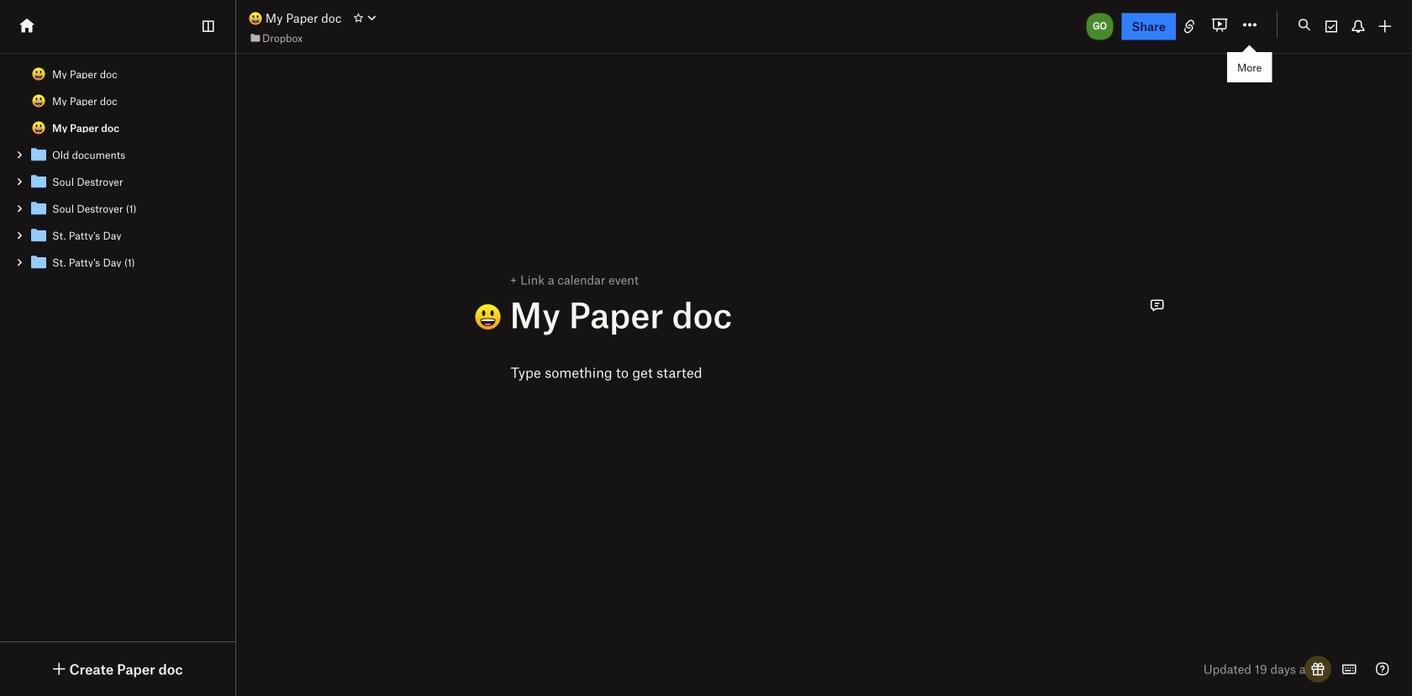 Task type: locate. For each thing, give the bounding box(es) containing it.
0 vertical spatial expand folder image
[[13, 203, 25, 214]]

expand folder image for template content image
[[13, 203, 25, 214]]

2 expand folder image from the top
[[13, 257, 25, 268]]

grinning face with big eyes image
[[32, 94, 45, 108]]

0 vertical spatial grinning face with big eyes image
[[249, 12, 262, 25]]

3 template content image from the top
[[29, 225, 49, 246]]

2 template content image from the top
[[29, 172, 49, 192]]

heading
[[475, 293, 1137, 336]]

template content image for 1st expand folder icon from the top of the / contents list on the top left of page
[[29, 145, 49, 165]]

1 expand folder image from the top
[[13, 149, 25, 161]]

expand folder image
[[13, 149, 25, 161], [13, 176, 25, 188], [13, 230, 25, 241]]

1 vertical spatial expand folder image
[[13, 257, 25, 268]]

0 vertical spatial expand folder image
[[13, 149, 25, 161]]

template content image for third expand folder icon from the top of the / contents list on the top left of page
[[29, 225, 49, 246]]

expand folder image
[[13, 203, 25, 214], [13, 257, 25, 268]]

template content image
[[29, 145, 49, 165], [29, 172, 49, 192], [29, 225, 49, 246], [29, 252, 49, 272]]

1 expand folder image from the top
[[13, 203, 25, 214]]

3 expand folder image from the top
[[13, 230, 25, 241]]

1 template content image from the top
[[29, 145, 49, 165]]

1 vertical spatial expand folder image
[[13, 176, 25, 188]]

grinning face with big eyes image
[[249, 12, 262, 25], [32, 67, 45, 81], [32, 121, 45, 135]]

2 vertical spatial expand folder image
[[13, 230, 25, 241]]

template content image
[[29, 198, 49, 219]]



Task type: vqa. For each thing, say whether or not it's contained in the screenshot.
text box
no



Task type: describe. For each thing, give the bounding box(es) containing it.
4 template content image from the top
[[29, 252, 49, 272]]

2 expand folder image from the top
[[13, 176, 25, 188]]

1 vertical spatial grinning face with big eyes image
[[32, 67, 45, 81]]

2 vertical spatial grinning face with big eyes image
[[32, 121, 45, 135]]

/ contents list
[[0, 61, 235, 276]]

expand folder image for 4th template content icon
[[13, 257, 25, 268]]

template content image for 2nd expand folder icon
[[29, 172, 49, 192]]



